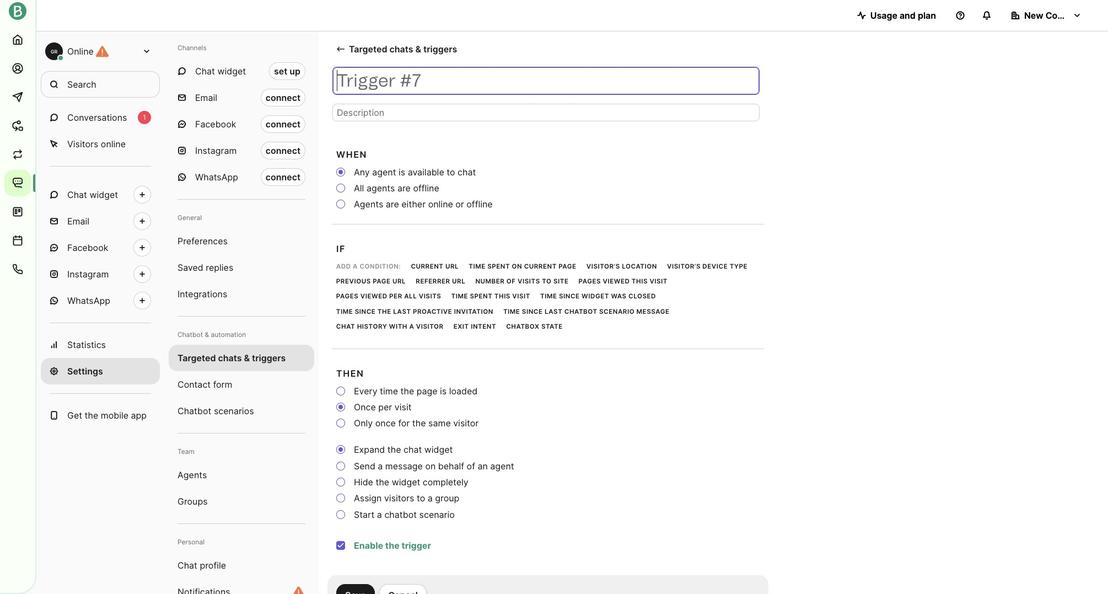 Task type: locate. For each thing, give the bounding box(es) containing it.
visits up "proactive"
[[419, 293, 442, 300]]

0 vertical spatial online
[[101, 138, 126, 150]]

assign visitors to a group
[[354, 493, 460, 504]]

1 vertical spatial visit
[[513, 293, 531, 300]]

targeted chats & triggers
[[349, 44, 458, 55], [178, 353, 286, 364]]

0 horizontal spatial chat widget
[[67, 189, 118, 200]]

visit up closed
[[650, 277, 668, 285]]

url right referrer
[[452, 277, 466, 285]]

widget up send a message on behalf of an agent on the bottom left
[[425, 444, 453, 455]]

0 vertical spatial facebook
[[195, 119, 236, 130]]

1 horizontal spatial agents
[[354, 199, 384, 210]]

time up invitation
[[452, 293, 468, 300]]

0 horizontal spatial agent
[[373, 166, 396, 178]]

this for spent
[[495, 293, 511, 300]]

1 horizontal spatial pages
[[579, 277, 601, 285]]

0 horizontal spatial instagram
[[67, 269, 109, 280]]

0 horizontal spatial chats
[[218, 353, 242, 364]]

1 vertical spatial targeted
[[178, 353, 216, 364]]

pages down previous
[[336, 293, 359, 300]]

scenario down group
[[420, 509, 455, 520]]

chat down personal
[[178, 560, 197, 571]]

connect for facebook
[[266, 119, 301, 130]]

channels
[[178, 44, 207, 52]]

visitors online
[[67, 138, 126, 150]]

all
[[404, 293, 417, 300]]

available
[[408, 166, 445, 178]]

1 horizontal spatial agent
[[491, 461, 514, 472]]

0 vertical spatial chatbot
[[565, 308, 598, 315]]

pages inside button
[[579, 277, 601, 285]]

message inside button
[[637, 308, 670, 315]]

0 horizontal spatial agents
[[178, 469, 207, 481]]

chatbot down time since widget was closed button
[[565, 308, 598, 315]]

chatbot inside button
[[565, 308, 598, 315]]

since
[[559, 293, 580, 300], [355, 308, 376, 315], [522, 308, 543, 315]]

time up number
[[469, 262, 486, 270]]

2 chatbot from the top
[[178, 405, 212, 417]]

1 vertical spatial online
[[428, 199, 453, 210]]

2 horizontal spatial visit
[[650, 277, 668, 285]]

a right with
[[410, 323, 415, 330]]

4 connect from the top
[[266, 172, 301, 183]]

1 horizontal spatial visit
[[513, 293, 531, 300]]

time for time since the last proactive invitation
[[336, 308, 353, 315]]

1 vertical spatial facebook
[[67, 242, 108, 253]]

0 vertical spatial pages
[[579, 277, 601, 285]]

online
[[101, 138, 126, 150], [428, 199, 453, 210]]

2 last from the left
[[545, 308, 563, 315]]

page up only once for the same visitor
[[417, 386, 438, 397]]

1 horizontal spatial since
[[522, 308, 543, 315]]

viewed up was
[[603, 277, 630, 285]]

time up chatbox
[[504, 308, 520, 315]]

is up all agents are offline
[[399, 166, 406, 178]]

spent
[[488, 262, 510, 270], [470, 293, 493, 300]]

0 horizontal spatial this
[[495, 293, 511, 300]]

since inside time since the last proactive invitation button
[[355, 308, 376, 315]]

widget left "set"
[[218, 66, 246, 77]]

chatbot
[[178, 330, 203, 339], [178, 405, 212, 417]]

per left all
[[390, 293, 403, 300]]

2 visitor's from the left
[[668, 262, 701, 270]]

1 vertical spatial chat
[[404, 444, 422, 455]]

chatbot for chatbot scenarios
[[178, 405, 212, 417]]

invitation
[[454, 308, 494, 315]]

to right available
[[447, 166, 455, 178]]

2 connect from the top
[[266, 119, 301, 130]]

scenario
[[600, 308, 635, 315], [420, 509, 455, 520]]

0 vertical spatial agents
[[354, 199, 384, 210]]

the right hide
[[376, 477, 390, 488]]

time down site
[[541, 293, 558, 300]]

1 horizontal spatial chat widget
[[195, 66, 246, 77]]

0 horizontal spatial visits
[[419, 293, 442, 300]]

email down channels
[[195, 92, 217, 103]]

instagram
[[195, 145, 237, 156], [67, 269, 109, 280]]

0 vertical spatial &
[[416, 44, 422, 55]]

1 horizontal spatial targeted chats & triggers link
[[331, 40, 463, 58]]

1 vertical spatial of
[[467, 461, 476, 472]]

chatbot down contact
[[178, 405, 212, 417]]

chatbot down 'visitors'
[[385, 509, 417, 520]]

agents down team
[[178, 469, 207, 481]]

0 vertical spatial visit
[[650, 277, 668, 285]]

once
[[376, 418, 396, 429]]

0 vertical spatial chatbot
[[178, 330, 203, 339]]

Trigger #7 text field
[[333, 67, 760, 95]]

spent up invitation
[[470, 293, 493, 300]]

1 horizontal spatial scenario
[[600, 308, 635, 315]]

scenarios
[[214, 405, 254, 417]]

contact form link
[[169, 371, 314, 398]]

0 horizontal spatial offline
[[413, 183, 440, 194]]

saved replies
[[178, 262, 234, 273]]

visitor's device type button
[[664, 260, 752, 273]]

on up number of visits to site
[[512, 262, 523, 270]]

1 horizontal spatial visitor's
[[668, 262, 701, 270]]

0 vertical spatial per
[[390, 293, 403, 300]]

chat widget up email link
[[67, 189, 118, 200]]

get
[[67, 410, 82, 421]]

2 horizontal spatial since
[[559, 293, 580, 300]]

1 vertical spatial offline
[[467, 199, 493, 210]]

chatbox state button
[[503, 320, 567, 333]]

to left site
[[542, 277, 552, 285]]

visits inside button
[[518, 277, 541, 285]]

get the mobile app link
[[41, 402, 160, 429]]

personal
[[178, 538, 205, 546]]

chat left history
[[336, 323, 355, 330]]

1 vertical spatial spent
[[470, 293, 493, 300]]

1 horizontal spatial chatbot
[[565, 308, 598, 315]]

1 horizontal spatial chats
[[390, 44, 414, 55]]

1 horizontal spatial targeted chats & triggers
[[349, 44, 458, 55]]

visitor's inside button
[[587, 262, 621, 270]]

time since the last proactive invitation
[[336, 308, 494, 315]]

visitor right same
[[454, 418, 479, 429]]

0 vertical spatial targeted chats & triggers link
[[331, 40, 463, 58]]

group
[[435, 493, 460, 504]]

the right get
[[85, 410, 98, 421]]

since up history
[[355, 308, 376, 315]]

0 vertical spatial email
[[195, 92, 217, 103]]

visitor's up pages viewed this visit
[[587, 262, 621, 270]]

or
[[456, 199, 464, 210]]

agents
[[354, 199, 384, 210], [178, 469, 207, 481]]

0 horizontal spatial &
[[205, 330, 209, 339]]

visitor's for visitor's device type
[[668, 262, 701, 270]]

since inside time since last chatbot scenario message button
[[522, 308, 543, 315]]

chatbox
[[507, 323, 540, 330]]

1 horizontal spatial last
[[545, 308, 563, 315]]

visitor's inside button
[[668, 262, 701, 270]]

0 horizontal spatial viewed
[[361, 293, 388, 300]]

visit
[[650, 277, 668, 285], [513, 293, 531, 300], [395, 402, 412, 413]]

1 horizontal spatial is
[[440, 386, 447, 397]]

are up "either"
[[398, 183, 411, 194]]

agent up agents
[[373, 166, 396, 178]]

enable
[[354, 540, 383, 551]]

2 vertical spatial visit
[[395, 402, 412, 413]]

number of visits to site button
[[472, 275, 573, 288]]

the right the enable
[[386, 540, 400, 551]]

new
[[1025, 10, 1044, 21]]

visitor
[[416, 323, 444, 330], [454, 418, 479, 429]]

history
[[357, 323, 387, 330]]

time for time spent on current page
[[469, 262, 486, 270]]

message down the expand the chat widget
[[386, 461, 423, 472]]

pages for pages viewed this visit
[[579, 277, 601, 285]]

viewed for per
[[361, 293, 388, 300]]

1 vertical spatial &
[[205, 330, 209, 339]]

1 vertical spatial chatbot
[[385, 509, 417, 520]]

0 vertical spatial page
[[559, 262, 577, 270]]

0 vertical spatial viewed
[[603, 277, 630, 285]]

this inside 'time spent this visit' button
[[495, 293, 511, 300]]

chat widget down channels
[[195, 66, 246, 77]]

1 horizontal spatial whatsapp
[[195, 172, 238, 183]]

search link
[[41, 71, 160, 98]]

0 horizontal spatial triggers
[[252, 353, 286, 364]]

whatsapp link
[[41, 287, 160, 314]]

online right visitors
[[101, 138, 126, 150]]

0 vertical spatial triggers
[[424, 44, 458, 55]]

0 vertical spatial visits
[[518, 277, 541, 285]]

0 horizontal spatial on
[[426, 461, 436, 472]]

whatsapp down instagram link
[[67, 295, 110, 306]]

page up site
[[559, 262, 577, 270]]

offline down available
[[413, 183, 440, 194]]

pages inside button
[[336, 293, 359, 300]]

1 horizontal spatial message
[[637, 308, 670, 315]]

0 horizontal spatial scenario
[[420, 509, 455, 520]]

0 horizontal spatial chat
[[404, 444, 422, 455]]

is left loaded
[[440, 386, 447, 397]]

1 vertical spatial page
[[373, 277, 391, 285]]

expand the chat widget
[[354, 444, 453, 455]]

2 horizontal spatial to
[[542, 277, 552, 285]]

viewed down previous page url button
[[361, 293, 388, 300]]

the down pages viewed per all visits button on the left
[[378, 308, 392, 315]]

chatbot
[[565, 308, 598, 315], [385, 509, 417, 520]]

of left an
[[467, 461, 476, 472]]

time since last chatbot scenario message
[[504, 308, 670, 315]]

a inside button
[[410, 323, 415, 330]]

this down number
[[495, 293, 511, 300]]

time inside button
[[469, 262, 486, 270]]

time for time spent this visit
[[452, 293, 468, 300]]

3 connect from the top
[[266, 145, 301, 156]]

team
[[178, 447, 195, 456]]

1 visitor's from the left
[[587, 262, 621, 270]]

0 horizontal spatial since
[[355, 308, 376, 315]]

email
[[195, 92, 217, 103], [67, 216, 89, 227]]

last up state
[[545, 308, 563, 315]]

app
[[131, 410, 147, 421]]

number
[[476, 277, 505, 285]]

agent right an
[[491, 461, 514, 472]]

only once for the same visitor
[[354, 418, 479, 429]]

&
[[416, 44, 422, 55], [205, 330, 209, 339], [244, 353, 250, 364]]

1 vertical spatial visitor
[[454, 418, 479, 429]]

chat up the or
[[458, 166, 476, 178]]

1
[[143, 113, 146, 121]]

saved
[[178, 262, 203, 273]]

a
[[410, 323, 415, 330], [378, 461, 383, 472], [428, 493, 433, 504], [377, 509, 382, 520]]

1 vertical spatial agents
[[178, 469, 207, 481]]

time spent this visit button
[[448, 290, 534, 303]]

is
[[399, 166, 406, 178], [440, 386, 447, 397]]

online left the or
[[428, 199, 453, 210]]

once per visit
[[354, 402, 412, 413]]

0 horizontal spatial is
[[399, 166, 406, 178]]

viewed
[[603, 277, 630, 285], [361, 293, 388, 300]]

viewed inside pages viewed per all visits button
[[361, 293, 388, 300]]

widget up email link
[[90, 189, 118, 200]]

spent inside button
[[470, 293, 493, 300]]

1 vertical spatial triggers
[[252, 353, 286, 364]]

of down time spent on current page button
[[507, 277, 516, 285]]

widget up assign visitors to a group
[[392, 477, 421, 488]]

time down previous
[[336, 308, 353, 315]]

was
[[612, 293, 627, 300]]

pages viewed per all visits
[[336, 293, 442, 300]]

0 vertical spatial visitor
[[416, 323, 444, 330]]

visits down time spent on current page button
[[518, 277, 541, 285]]

0 vertical spatial targeted chats & triggers
[[349, 44, 458, 55]]

company
[[1046, 10, 1087, 21]]

on inside button
[[512, 262, 523, 270]]

since inside time since widget was closed button
[[559, 293, 580, 300]]

1 horizontal spatial facebook
[[195, 119, 236, 130]]

0 vertical spatial scenario
[[600, 308, 635, 315]]

pages viewed per all visits button
[[333, 290, 445, 303]]

1 vertical spatial visits
[[419, 293, 442, 300]]

send a message on behalf of an agent
[[354, 461, 514, 472]]

1 chatbot from the top
[[178, 330, 203, 339]]

to down hide the widget completely
[[417, 493, 425, 504]]

on left behalf
[[426, 461, 436, 472]]

to
[[447, 166, 455, 178], [542, 277, 552, 285], [417, 493, 425, 504]]

0 horizontal spatial page
[[373, 277, 391, 285]]

hide
[[354, 477, 373, 488]]

email down chat widget link
[[67, 216, 89, 227]]

assign
[[354, 493, 382, 504]]

since up "chatbox state"
[[522, 308, 543, 315]]

1 vertical spatial whatsapp
[[67, 295, 110, 306]]

widget inside time since widget was closed button
[[582, 293, 610, 300]]

1 connect from the top
[[266, 92, 301, 103]]

page inside button
[[373, 277, 391, 285]]

chat widget
[[195, 66, 246, 77], [67, 189, 118, 200]]

chat down only once for the same visitor
[[404, 444, 422, 455]]

spent for this
[[470, 293, 493, 300]]

whatsapp up general at the top of page
[[195, 172, 238, 183]]

are down all agents are offline
[[386, 199, 399, 210]]

1 vertical spatial message
[[386, 461, 423, 472]]

0 horizontal spatial to
[[417, 493, 425, 504]]

start a chatbot scenario
[[354, 509, 455, 520]]

widget inside chat widget link
[[90, 189, 118, 200]]

0 horizontal spatial last
[[393, 308, 411, 315]]

pages up time since widget was closed
[[579, 277, 601, 285]]

spent inside button
[[488, 262, 510, 270]]

agents down 'all'
[[354, 199, 384, 210]]

connect
[[266, 92, 301, 103], [266, 119, 301, 130], [266, 145, 301, 156], [266, 172, 301, 183]]

time
[[380, 386, 398, 397]]

offline right the or
[[467, 199, 493, 210]]

2 vertical spatial page
[[417, 386, 438, 397]]

pages for pages viewed per all visits
[[336, 293, 359, 300]]

gr
[[51, 48, 58, 54]]

since down site
[[559, 293, 580, 300]]

scenario down was
[[600, 308, 635, 315]]

visitor down "proactive"
[[416, 323, 444, 330]]

visits
[[518, 277, 541, 285], [419, 293, 442, 300]]

site
[[554, 277, 569, 285]]

connect for instagram
[[266, 145, 301, 156]]

1 vertical spatial per
[[379, 402, 392, 413]]

the inside button
[[378, 308, 392, 315]]

1 vertical spatial instagram
[[67, 269, 109, 280]]

visitor's
[[587, 262, 621, 270], [668, 262, 701, 270]]

visit up for
[[395, 402, 412, 413]]

message down closed
[[637, 308, 670, 315]]

a right send
[[378, 461, 383, 472]]

1 horizontal spatial page
[[417, 386, 438, 397]]

page up pages viewed per all visits
[[373, 277, 391, 285]]

0 vertical spatial on
[[512, 262, 523, 270]]

this down location
[[632, 277, 648, 285]]

chatbot left automation
[[178, 330, 203, 339]]

url up "referrer url"
[[446, 262, 459, 270]]

last up with
[[393, 308, 411, 315]]

1 horizontal spatial viewed
[[603, 277, 630, 285]]

chatbot & automation
[[178, 330, 246, 339]]

visitor's for visitor's location
[[587, 262, 621, 270]]

up
[[290, 66, 301, 77]]

1 vertical spatial viewed
[[361, 293, 388, 300]]

the right time
[[401, 386, 414, 397]]

1 horizontal spatial visits
[[518, 277, 541, 285]]

0 horizontal spatial targeted chats & triggers
[[178, 353, 286, 364]]

1 last from the left
[[393, 308, 411, 315]]

visit down number of visits to site button
[[513, 293, 531, 300]]

of inside number of visits to site button
[[507, 277, 516, 285]]

2 vertical spatial to
[[417, 493, 425, 504]]

this inside pages viewed this visit button
[[632, 277, 648, 285]]

1 horizontal spatial instagram
[[195, 145, 237, 156]]

scenario inside button
[[600, 308, 635, 315]]

0 vertical spatial agent
[[373, 166, 396, 178]]

this
[[632, 277, 648, 285], [495, 293, 511, 300]]

spent up number
[[488, 262, 510, 270]]

1 vertical spatial to
[[542, 277, 552, 285]]

per up once
[[379, 402, 392, 413]]

widget up time since last chatbot scenario message
[[582, 293, 610, 300]]

targeted chats & triggers link
[[331, 40, 463, 58], [169, 345, 314, 371]]

chats
[[390, 44, 414, 55], [218, 353, 242, 364]]

visitor's left device
[[668, 262, 701, 270]]

current
[[411, 262, 444, 270]]

viewed inside pages viewed this visit button
[[603, 277, 630, 285]]



Task type: vqa. For each thing, say whether or not it's contained in the screenshot.
left reply
no



Task type: describe. For each thing, give the bounding box(es) containing it.
replies
[[206, 262, 234, 273]]

pages viewed this visit button
[[575, 275, 672, 288]]

contact
[[178, 379, 211, 390]]

connect for email
[[266, 92, 301, 103]]

visitors
[[385, 493, 415, 504]]

1 vertical spatial targeted chats & triggers link
[[169, 345, 314, 371]]

0 horizontal spatial facebook
[[67, 242, 108, 253]]

visitor's location button
[[583, 260, 661, 273]]

visitor inside button
[[416, 323, 444, 330]]

1 horizontal spatial offline
[[467, 199, 493, 210]]

only
[[354, 418, 373, 429]]

visitor's device type
[[668, 262, 748, 270]]

new company button
[[1003, 4, 1091, 26]]

0 horizontal spatial of
[[467, 461, 476, 472]]

the right for
[[413, 418, 426, 429]]

visit for time spent this visit
[[513, 293, 531, 300]]

then
[[337, 368, 364, 379]]

usage and plan
[[871, 10, 937, 21]]

since for last
[[522, 308, 543, 315]]

for
[[399, 418, 410, 429]]

0 vertical spatial are
[[398, 183, 411, 194]]

plan
[[919, 10, 937, 21]]

referrer
[[416, 277, 451, 285]]

time since last chatbot scenario message button
[[500, 305, 674, 318]]

visitors
[[67, 138, 98, 150]]

0 horizontal spatial email
[[67, 216, 89, 227]]

time spent this visit
[[452, 293, 531, 300]]

once
[[354, 402, 376, 413]]

location
[[622, 262, 658, 270]]

url for referrer url
[[452, 277, 466, 285]]

chat history with a visitor button
[[333, 320, 448, 333]]

0 horizontal spatial chatbot
[[385, 509, 417, 520]]

chatbot for chatbot & automation
[[178, 330, 203, 339]]

settings link
[[41, 358, 160, 385]]

1 horizontal spatial email
[[195, 92, 217, 103]]

preferences link
[[169, 228, 314, 254]]

same
[[429, 418, 451, 429]]

time for time since last chatbot scenario message
[[504, 308, 520, 315]]

0 vertical spatial chat
[[458, 166, 476, 178]]

1 vertical spatial chats
[[218, 353, 242, 364]]

groups
[[178, 496, 208, 507]]

if
[[337, 243, 346, 254]]

usage and plan button
[[849, 4, 946, 26]]

exit intent
[[454, 323, 497, 330]]

referrer url button
[[412, 275, 470, 288]]

Description text field
[[333, 103, 760, 121]]

to inside button
[[542, 277, 552, 285]]

1 vertical spatial are
[[386, 199, 399, 210]]

visits inside button
[[419, 293, 442, 300]]

behalf
[[438, 461, 465, 472]]

url up pages viewed per all visits
[[393, 277, 406, 285]]

type
[[730, 262, 748, 270]]

0 vertical spatial is
[[399, 166, 406, 178]]

time spent on current page
[[469, 262, 577, 270]]

previous page url button
[[333, 275, 410, 288]]

agents for agents
[[178, 469, 207, 481]]

statistics link
[[41, 332, 160, 358]]

0 vertical spatial instagram
[[195, 145, 237, 156]]

every time the page is loaded
[[354, 386, 478, 397]]

viewed for this
[[603, 277, 630, 285]]

referrer url
[[416, 277, 466, 285]]

exit intent button
[[450, 320, 500, 333]]

facebook link
[[41, 234, 160, 261]]

pages viewed this visit
[[579, 277, 668, 285]]

url for current url
[[446, 262, 459, 270]]

settings
[[67, 366, 103, 377]]

visitor's location
[[587, 262, 658, 270]]

every
[[354, 386, 378, 397]]

1 vertical spatial targeted chats & triggers
[[178, 353, 286, 364]]

since for widget
[[559, 293, 580, 300]]

instagram link
[[41, 261, 160, 287]]

search
[[67, 79, 96, 90]]

contact form
[[178, 379, 233, 390]]

and
[[900, 10, 916, 21]]

exit
[[454, 323, 469, 330]]

previous page url
[[336, 277, 406, 285]]

1 vertical spatial scenario
[[420, 509, 455, 520]]

agents
[[367, 183, 395, 194]]

chat up email link
[[67, 189, 87, 200]]

visit for pages viewed this visit
[[650, 277, 668, 285]]

current url button
[[407, 260, 463, 273]]

usage
[[871, 10, 898, 21]]

all agents are offline
[[354, 183, 440, 194]]

current
[[524, 262, 557, 270]]

0 vertical spatial targeted
[[349, 44, 388, 55]]

time since widget was closed button
[[537, 290, 660, 303]]

chat inside button
[[336, 323, 355, 330]]

integrations link
[[169, 281, 314, 307]]

mobile
[[101, 410, 129, 421]]

closed
[[629, 293, 657, 300]]

chatbox state
[[507, 323, 563, 330]]

1 vertical spatial agent
[[491, 461, 514, 472]]

statistics
[[67, 339, 106, 350]]

0 vertical spatial offline
[[413, 183, 440, 194]]

agents for agents are either online or offline
[[354, 199, 384, 210]]

start
[[354, 509, 375, 520]]

general
[[178, 214, 202, 222]]

visitors online link
[[41, 131, 160, 157]]

with
[[389, 323, 408, 330]]

chat widget link
[[41, 182, 160, 208]]

automation
[[211, 330, 246, 339]]

set up
[[274, 66, 301, 77]]

0 horizontal spatial message
[[386, 461, 423, 472]]

a right start
[[377, 509, 382, 520]]

device
[[703, 262, 728, 270]]

1 horizontal spatial &
[[244, 353, 250, 364]]

the inside 'link'
[[85, 410, 98, 421]]

time for time since widget was closed
[[541, 293, 558, 300]]

number of visits to site
[[476, 277, 569, 285]]

0 horizontal spatial online
[[101, 138, 126, 150]]

a left group
[[428, 493, 433, 504]]

0 vertical spatial chats
[[390, 44, 414, 55]]

0 vertical spatial to
[[447, 166, 455, 178]]

send
[[354, 461, 376, 472]]

1 horizontal spatial triggers
[[424, 44, 458, 55]]

0 vertical spatial chat widget
[[195, 66, 246, 77]]

0 horizontal spatial visit
[[395, 402, 412, 413]]

chat down channels
[[195, 66, 215, 77]]

this for viewed
[[632, 277, 648, 285]]

since for the
[[355, 308, 376, 315]]

proactive
[[413, 308, 453, 315]]

time spent on current page button
[[465, 260, 581, 273]]

state
[[542, 323, 563, 330]]

0 horizontal spatial whatsapp
[[67, 295, 110, 306]]

expand
[[354, 444, 385, 455]]

per inside button
[[390, 293, 403, 300]]

either
[[402, 199, 426, 210]]

1 vertical spatial chat widget
[[67, 189, 118, 200]]

2 horizontal spatial &
[[416, 44, 422, 55]]

page inside button
[[559, 262, 577, 270]]

chat profile
[[178, 560, 226, 571]]

spent for on
[[488, 262, 510, 270]]

connect for whatsapp
[[266, 172, 301, 183]]

any agent is available to chat
[[354, 166, 476, 178]]

time since the last proactive invitation button
[[333, 305, 497, 318]]

new company
[[1025, 10, 1087, 21]]

previous
[[336, 277, 371, 285]]

the right expand
[[388, 444, 401, 455]]

0 vertical spatial whatsapp
[[195, 172, 238, 183]]

chatbot scenarios
[[178, 405, 254, 417]]

agents link
[[169, 462, 314, 488]]



